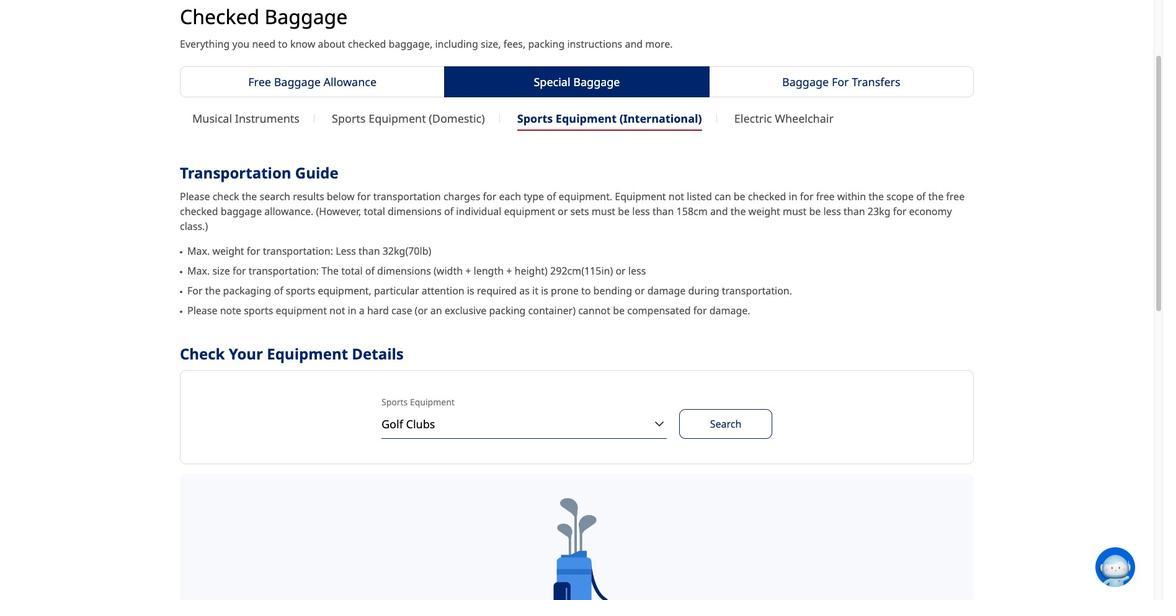 Task type: locate. For each thing, give the bounding box(es) containing it.
1 horizontal spatial free
[[946, 190, 965, 204]]

please left note
[[187, 304, 217, 318]]

0 vertical spatial not
[[669, 190, 684, 204]]

and
[[625, 37, 643, 51], [710, 205, 728, 218]]

1 horizontal spatial to
[[581, 284, 591, 298]]

and left 'more.'
[[625, 37, 643, 51]]

baggage up know
[[265, 3, 348, 30]]

size
[[212, 264, 230, 278]]

for left the transfers
[[832, 75, 849, 89]]

packing down required on the left of the page
[[489, 304, 526, 318]]

1 horizontal spatial weight
[[749, 205, 780, 218]]

2 vertical spatial checked
[[180, 205, 218, 218]]

details
[[352, 344, 404, 364]]

total inside please check the search results below for transportation charges for each type of equipment. equipment not listed can be checked in for free within the scope of the free checked baggage allowance. (however, total dimensions of individual equipment or sets must be less than 158cm and the weight must be less than 23kg for economy class.)
[[364, 205, 385, 218]]

0 vertical spatial dimensions
[[388, 205, 442, 218]]

0 vertical spatial to
[[278, 37, 288, 51]]

1 vertical spatial to
[[581, 284, 591, 298]]

for left packaging
[[187, 284, 203, 298]]

sports left equipment,
[[286, 284, 315, 298]]

sports
[[286, 284, 315, 298], [244, 304, 273, 318]]

in inside max. weight for transportation: less than 32kg(70lb) max. size for transportation: the total of dimensions (width + length + height) 292cm(115in) or less for the packaging of sports equipment, particular attention is required as it is prone to bending or damage during transportation. please note sports equipment not in a hard case (or an exclusive packing container) cannot be compensated for damage.
[[348, 304, 357, 318]]

baggage
[[221, 205, 262, 218]]

know
[[290, 37, 315, 51]]

container)
[[528, 304, 576, 318]]

sports equipment (domestic)
[[332, 111, 485, 126]]

1 vertical spatial total
[[341, 264, 363, 278]]

than down within
[[844, 205, 865, 218]]

1 horizontal spatial total
[[364, 205, 385, 218]]

for up packaging
[[247, 245, 260, 258]]

total right (however,
[[364, 205, 385, 218]]

0 vertical spatial total
[[364, 205, 385, 218]]

your
[[229, 344, 263, 364]]

of up equipment,
[[365, 264, 375, 278]]

transportation.
[[722, 284, 792, 298]]

cannot
[[578, 304, 611, 318]]

0 vertical spatial or
[[558, 205, 568, 218]]

transportation
[[180, 163, 291, 183]]

dimensions inside max. weight for transportation: less than 32kg(70lb) max. size for transportation: the total of dimensions (width + length + height) 292cm(115in) or less for the packaging of sports equipment, particular attention is required as it is prone to bending or damage during transportation. please note sports equipment not in a hard case (or an exclusive packing container) cannot be compensated for damage.
[[377, 264, 431, 278]]

for down during
[[694, 304, 707, 318]]

to right "need"
[[278, 37, 288, 51]]

is
[[467, 284, 474, 298], [541, 284, 548, 298]]

2 horizontal spatial sports
[[517, 111, 553, 126]]

or up bending
[[616, 264, 626, 278]]

1 horizontal spatial and
[[710, 205, 728, 218]]

sports down allowance
[[332, 111, 366, 126]]

checked right the can at the right top
[[748, 190, 786, 204]]

1 vertical spatial dimensions
[[377, 264, 431, 278]]

please up class.)
[[180, 190, 210, 204]]

not inside please check the search results below for transportation charges for each type of equipment. equipment not listed can be checked in for free within the scope of the free checked baggage allowance. (however, total dimensions of individual equipment or sets must be less than 158cm and the weight must be less than 23kg for economy class.)
[[669, 190, 684, 204]]

chat w
[[1135, 562, 1163, 574]]

for up individual
[[483, 190, 497, 204]]

sports down packaging
[[244, 304, 273, 318]]

0 horizontal spatial than
[[359, 245, 380, 258]]

in left the a
[[348, 304, 357, 318]]

dimensions down transportation
[[388, 205, 442, 218]]

sports for sports equipment (domestic)
[[332, 111, 366, 126]]

1 horizontal spatial for
[[832, 75, 849, 89]]

0 horizontal spatial is
[[467, 284, 474, 298]]

the up economy
[[929, 190, 944, 204]]

search button
[[679, 410, 772, 439]]

0 horizontal spatial equipment
[[276, 304, 327, 318]]

1 vertical spatial please
[[187, 304, 217, 318]]

or left damage
[[635, 284, 645, 298]]

0 horizontal spatial packing
[[489, 304, 526, 318]]

check your equipment details
[[180, 344, 404, 364]]

or left the sets
[[558, 205, 568, 218]]

32kg(70lb)
[[383, 245, 431, 258]]

+ right (width
[[466, 264, 471, 278]]

1 vertical spatial weight
[[212, 245, 244, 258]]

2 max. from the top
[[187, 264, 210, 278]]

checked
[[180, 3, 260, 30]]

1 vertical spatial and
[[710, 205, 728, 218]]

sports inside sports equipment (international) 'link'
[[517, 111, 553, 126]]

1 vertical spatial packing
[[489, 304, 526, 318]]

0 vertical spatial packing
[[528, 37, 565, 51]]

1 must from the left
[[592, 205, 616, 218]]

sports inside sports equipment (domestic) link
[[332, 111, 366, 126]]

size,
[[481, 37, 501, 51]]

than right less
[[359, 245, 380, 258]]

0 horizontal spatial free
[[816, 190, 835, 204]]

in
[[789, 190, 798, 204], [348, 304, 357, 318]]

1 vertical spatial or
[[616, 264, 626, 278]]

instruments
[[235, 111, 300, 126]]

equipment for sports equipment
[[410, 397, 455, 408]]

as
[[520, 284, 530, 298]]

1 vertical spatial not
[[330, 304, 345, 318]]

max. left size
[[187, 264, 210, 278]]

checked up class.)
[[180, 205, 218, 218]]

0 vertical spatial for
[[832, 75, 849, 89]]

max. down class.)
[[187, 245, 210, 258]]

0 vertical spatial equipment
[[504, 205, 555, 218]]

than left 158cm on the right of page
[[653, 205, 674, 218]]

for left within
[[800, 190, 814, 204]]

search
[[710, 418, 742, 431]]

1 horizontal spatial packing
[[528, 37, 565, 51]]

0 vertical spatial weight
[[749, 205, 780, 218]]

1 horizontal spatial not
[[669, 190, 684, 204]]

0 vertical spatial max.
[[187, 245, 210, 258]]

max.
[[187, 245, 210, 258], [187, 264, 210, 278]]

total
[[364, 205, 385, 218], [341, 264, 363, 278]]

0 horizontal spatial +
[[466, 264, 471, 278]]

packing right "fees," on the left
[[528, 37, 565, 51]]

0 horizontal spatial checked
[[180, 205, 218, 218]]

for
[[357, 190, 371, 204], [483, 190, 497, 204], [800, 190, 814, 204], [893, 205, 907, 218], [247, 245, 260, 258], [233, 264, 246, 278], [694, 304, 707, 318]]

is up exclusive
[[467, 284, 474, 298]]

weight
[[749, 205, 780, 218], [212, 245, 244, 258]]

be
[[734, 190, 746, 204], [618, 205, 630, 218], [809, 205, 821, 218], [613, 304, 625, 318]]

1 vertical spatial sports
[[244, 304, 273, 318]]

0 horizontal spatial total
[[341, 264, 363, 278]]

baggage for transfers
[[782, 75, 901, 89]]

not up 158cm on the right of page
[[669, 190, 684, 204]]

2 vertical spatial or
[[635, 284, 645, 298]]

the down size
[[205, 284, 221, 298]]

equipment inside 'link'
[[556, 111, 617, 126]]

everything you need to know about checked baggage, including size, fees, packing instructions and more.
[[180, 37, 673, 51]]

0 vertical spatial in
[[789, 190, 798, 204]]

less
[[632, 205, 650, 218], [824, 205, 841, 218], [628, 264, 646, 278]]

required
[[477, 284, 517, 298]]

and inside please check the search results below for transportation charges for each type of equipment. equipment not listed can be checked in for free within the scope of the free checked baggage allowance. (however, total dimensions of individual equipment or sets must be less than 158cm and the weight must be less than 23kg for economy class.)
[[710, 205, 728, 218]]

dimensions
[[388, 205, 442, 218], [377, 264, 431, 278]]

equipment inside please check the search results below for transportation charges for each type of equipment. equipment not listed can be checked in for free within the scope of the free checked baggage allowance. (however, total dimensions of individual equipment or sets must be less than 158cm and the weight must be less than 23kg for economy class.)
[[615, 190, 666, 204]]

1 horizontal spatial +
[[506, 264, 512, 278]]

w
[[1157, 562, 1163, 574]]

equipment
[[369, 111, 426, 126], [556, 111, 617, 126], [615, 190, 666, 204], [267, 344, 348, 364], [410, 397, 455, 408]]

in inside please check the search results below for transportation charges for each type of equipment. equipment not listed can be checked in for free within the scope of the free checked baggage allowance. (however, total dimensions of individual equipment or sets must be less than 158cm and the weight must be less than 23kg for economy class.)
[[789, 190, 798, 204]]

below
[[327, 190, 355, 204]]

1 horizontal spatial sports
[[382, 397, 408, 408]]

1 horizontal spatial equipment
[[504, 205, 555, 218]]

dimensions down 32kg(70lb)
[[377, 264, 431, 278]]

baggage right free at the left top of page
[[274, 75, 321, 89]]

of right type
[[547, 190, 556, 204]]

than
[[653, 205, 674, 218], [844, 205, 865, 218], [359, 245, 380, 258]]

1 horizontal spatial than
[[653, 205, 674, 218]]

equipment up check your equipment details
[[276, 304, 327, 318]]

0 horizontal spatial weight
[[212, 245, 244, 258]]

0 vertical spatial sports
[[286, 284, 315, 298]]

transportation:
[[263, 245, 333, 258], [249, 264, 319, 278]]

equipment
[[504, 205, 555, 218], [276, 304, 327, 318]]

2 horizontal spatial than
[[844, 205, 865, 218]]

free up economy
[[946, 190, 965, 204]]

0 horizontal spatial in
[[348, 304, 357, 318]]

sports down details
[[382, 397, 408, 408]]

(domestic)
[[429, 111, 485, 126]]

0 horizontal spatial or
[[558, 205, 568, 218]]

the down the can at the right top
[[731, 205, 746, 218]]

1 horizontal spatial in
[[789, 190, 798, 204]]

and down the can at the right top
[[710, 205, 728, 218]]

hard
[[367, 304, 389, 318]]

transportation: up the
[[263, 245, 333, 258]]

special
[[534, 75, 571, 89]]

each
[[499, 190, 521, 204]]

equipment for sports equipment (domestic)
[[369, 111, 426, 126]]

0 horizontal spatial sports
[[332, 111, 366, 126]]

packing
[[528, 37, 565, 51], [489, 304, 526, 318]]

less up bending
[[628, 264, 646, 278]]

the up "23kg"
[[869, 190, 884, 204]]

total down less
[[341, 264, 363, 278]]

not down equipment,
[[330, 304, 345, 318]]

free baggage allowance
[[248, 75, 377, 89]]

weight inside max. weight for transportation: less than 32kg(70lb) max. size for transportation: the total of dimensions (width + length + height) 292cm(115in) or less for the packaging of sports equipment, particular attention is required as it is prone to bending or damage during transportation. please note sports equipment not in a hard case (or an exclusive packing container) cannot be compensated for damage.
[[212, 245, 244, 258]]

0 vertical spatial please
[[180, 190, 210, 204]]

musical
[[192, 111, 232, 126]]

(however,
[[316, 205, 361, 218]]

dimensions inside please check the search results below for transportation charges for each type of equipment. equipment not listed can be checked in for free within the scope of the free checked baggage allowance. (however, total dimensions of individual equipment or sets must be less than 158cm and the weight must be less than 23kg for economy class.)
[[388, 205, 442, 218]]

0 vertical spatial and
[[625, 37, 643, 51]]

please
[[180, 190, 210, 204], [187, 304, 217, 318]]

+ right length
[[506, 264, 512, 278]]

the
[[322, 264, 339, 278]]

1 vertical spatial for
[[187, 284, 203, 298]]

1 vertical spatial equipment
[[276, 304, 327, 318]]

(or
[[415, 304, 428, 318]]

1 vertical spatial max.
[[187, 264, 210, 278]]

baggage
[[265, 3, 348, 30], [274, 75, 321, 89], [573, 75, 620, 89], [782, 75, 829, 89]]

1 horizontal spatial must
[[783, 205, 807, 218]]

+
[[466, 264, 471, 278], [506, 264, 512, 278]]

guide
[[295, 163, 339, 183]]

baggage up special baggage menu
[[573, 75, 620, 89]]

free left within
[[816, 190, 835, 204]]

equipment down type
[[504, 205, 555, 218]]

0 horizontal spatial for
[[187, 284, 203, 298]]

1 max. from the top
[[187, 245, 210, 258]]

transportation: up packaging
[[249, 264, 319, 278]]

1 horizontal spatial checked
[[348, 37, 386, 51]]

1 vertical spatial in
[[348, 304, 357, 318]]

checked right about
[[348, 37, 386, 51]]

1 horizontal spatial is
[[541, 284, 548, 298]]

height)
[[515, 264, 548, 278]]

not inside max. weight for transportation: less than 32kg(70lb) max. size for transportation: the total of dimensions (width + length + height) 292cm(115in) or less for the packaging of sports equipment, particular attention is required as it is prone to bending or damage during transportation. please note sports equipment not in a hard case (or an exclusive packing container) cannot be compensated for damage.
[[330, 304, 345, 318]]

special baggage link
[[444, 66, 710, 98]]

not
[[669, 190, 684, 204], [330, 304, 345, 318]]

2 horizontal spatial checked
[[748, 190, 786, 204]]

sports down special
[[517, 111, 553, 126]]

0 horizontal spatial must
[[592, 205, 616, 218]]

to inside max. weight for transportation: less than 32kg(70lb) max. size for transportation: the total of dimensions (width + length + height) 292cm(115in) or less for the packaging of sports equipment, particular attention is required as it is prone to bending or damage during transportation. please note sports equipment not in a hard case (or an exclusive packing container) cannot be compensated for damage.
[[581, 284, 591, 298]]

search
[[260, 190, 290, 204]]

in left within
[[789, 190, 798, 204]]

is right it
[[541, 284, 548, 298]]

sports for sports equipment (international)
[[517, 111, 553, 126]]

during
[[688, 284, 720, 298]]

0 horizontal spatial and
[[625, 37, 643, 51]]

to down 292cm(115in)
[[581, 284, 591, 298]]

0 horizontal spatial not
[[330, 304, 345, 318]]



Task type: vqa. For each thing, say whether or not it's contained in the screenshot.
center
no



Task type: describe. For each thing, give the bounding box(es) containing it.
check
[[213, 190, 239, 204]]

special baggage menu
[[180, 91, 974, 131]]

listed
[[687, 190, 712, 204]]

be inside max. weight for transportation: less than 32kg(70lb) max. size for transportation: the total of dimensions (width + length + height) 292cm(115in) or less for the packaging of sports equipment, particular attention is required as it is prone to bending or damage during transportation. please note sports equipment not in a hard case (or an exclusive packing container) cannot be compensated for damage.
[[613, 304, 625, 318]]

0 horizontal spatial sports
[[244, 304, 273, 318]]

equipment inside max. weight for transportation: less than 32kg(70lb) max. size for transportation: the total of dimensions (width + length + height) 292cm(115in) or less for the packaging of sports equipment, particular attention is required as it is prone to bending or damage during transportation. please note sports equipment not in a hard case (or an exclusive packing container) cannot be compensated for damage.
[[276, 304, 327, 318]]

an
[[430, 304, 442, 318]]

for right size
[[233, 264, 246, 278]]

sports equipment (international) link
[[517, 110, 702, 127]]

transportation guide
[[180, 163, 339, 183]]

for inside max. weight for transportation: less than 32kg(70lb) max. size for transportation: the total of dimensions (width + length + height) 292cm(115in) or less for the packaging of sports equipment, particular attention is required as it is prone to bending or damage during transportation. please note sports equipment not in a hard case (or an exclusive packing container) cannot be compensated for damage.
[[187, 284, 203, 298]]

exclusive
[[445, 304, 487, 318]]

1 vertical spatial transportation:
[[249, 264, 319, 278]]

allowance.
[[265, 205, 314, 218]]

chat
[[1135, 562, 1154, 574]]

sets
[[571, 205, 589, 218]]

of down charges
[[444, 205, 454, 218]]

length
[[474, 264, 504, 278]]

free baggage allowance link
[[180, 66, 445, 98]]

attention
[[422, 284, 465, 298]]

the inside max. weight for transportation: less than 32kg(70lb) max. size for transportation: the total of dimensions (width + length + height) 292cm(115in) or less for the packaging of sports equipment, particular attention is required as it is prone to bending or damage during transportation. please note sports equipment not in a hard case (or an exclusive packing container) cannot be compensated for damage.
[[205, 284, 221, 298]]

sports equipment (international)
[[517, 111, 702, 126]]

chat w link
[[1096, 548, 1163, 588]]

wheelchair
[[775, 111, 834, 126]]

electric wheelchair
[[735, 111, 834, 126]]

within
[[837, 190, 866, 204]]

for inside checked baggage menu menu bar
[[832, 75, 849, 89]]

musical instruments link
[[192, 110, 300, 127]]

need
[[252, 37, 276, 51]]

please inside max. weight for transportation: less than 32kg(70lb) max. size for transportation: the total of dimensions (width + length + height) 292cm(115in) or less for the packaging of sports equipment, particular attention is required as it is prone to bending or damage during transportation. please note sports equipment not in a hard case (or an exclusive packing container) cannot be compensated for damage.
[[187, 304, 217, 318]]

sports equipment (domestic) link
[[332, 110, 485, 127]]

special baggage
[[534, 75, 620, 89]]

individual
[[456, 205, 502, 218]]

2 + from the left
[[506, 264, 512, 278]]

scope
[[887, 190, 914, 204]]

total inside max. weight for transportation: less than 32kg(70lb) max. size for transportation: the total of dimensions (width + length + height) 292cm(115in) or less for the packaging of sports equipment, particular attention is required as it is prone to bending or damage during transportation. please note sports equipment not in a hard case (or an exclusive packing container) cannot be compensated for damage.
[[341, 264, 363, 278]]

can
[[715, 190, 731, 204]]

damage.
[[710, 304, 751, 318]]

results
[[293, 190, 324, 204]]

(width
[[434, 264, 463, 278]]

class.)
[[180, 220, 208, 233]]

baggage for special
[[573, 75, 620, 89]]

of up economy
[[917, 190, 926, 204]]

23kg
[[868, 205, 891, 218]]

please check the search results below for transportation charges for each type of equipment. equipment not listed can be checked in for free within the scope of the free checked baggage allowance. (however, total dimensions of individual equipment or sets must be less than 158cm and the weight must be less than 23kg for economy class.)
[[180, 190, 965, 233]]

equipment inside please check the search results below for transportation charges for each type of equipment. equipment not listed can be checked in for free within the scope of the free checked baggage allowance. (however, total dimensions of individual equipment or sets must be less than 158cm and the weight must be less than 23kg for economy class.)
[[504, 205, 555, 218]]

less left 158cm on the right of page
[[632, 205, 650, 218]]

check
[[180, 344, 225, 364]]

equipment.
[[559, 190, 613, 204]]

particular
[[374, 284, 419, 298]]

158cm
[[677, 205, 708, 218]]

electric
[[735, 111, 772, 126]]

baggage up the wheelchair
[[782, 75, 829, 89]]

than inside max. weight for transportation: less than 32kg(70lb) max. size for transportation: the total of dimensions (width + length + height) 292cm(115in) or less for the packaging of sports equipment, particular attention is required as it is prone to bending or damage during transportation. please note sports equipment not in a hard case (or an exclusive packing container) cannot be compensated for damage.
[[359, 245, 380, 258]]

everything
[[180, 37, 230, 51]]

weight inside please check the search results below for transportation charges for each type of equipment. equipment not listed can be checked in for free within the scope of the free checked baggage allowance. (however, total dimensions of individual equipment or sets must be less than 158cm and the weight must be less than 23kg for economy class.)
[[749, 205, 780, 218]]

it
[[532, 284, 539, 298]]

checked baggage menu menu bar
[[180, 66, 974, 131]]

equipment for sports equipment (international)
[[556, 111, 617, 126]]

economy
[[909, 205, 952, 218]]

baggage for checked
[[265, 3, 348, 30]]

2 horizontal spatial or
[[635, 284, 645, 298]]

electric wheelchair link
[[735, 110, 834, 127]]

including
[[435, 37, 478, 51]]

of right packaging
[[274, 284, 283, 298]]

1 horizontal spatial sports
[[286, 284, 315, 298]]

type
[[524, 190, 544, 204]]

(international)
[[620, 111, 702, 126]]

equipment,
[[318, 284, 372, 298]]

baggage for transfers link
[[709, 66, 974, 98]]

for down 'scope'
[[893, 205, 907, 218]]

allowance
[[324, 75, 377, 89]]

charges
[[444, 190, 481, 204]]

292cm(115in)
[[550, 264, 613, 278]]

note
[[220, 304, 241, 318]]

free
[[248, 75, 271, 89]]

2 free from the left
[[946, 190, 965, 204]]

0 vertical spatial transportation:
[[263, 245, 333, 258]]

max. weight for transportation: less than 32kg(70lb) max. size for transportation: the total of dimensions (width + length + height) 292cm(115in) or less for the packaging of sports equipment, particular attention is required as it is prone to bending or damage during transportation. please note sports equipment not in a hard case (or an exclusive packing container) cannot be compensated for damage.
[[187, 245, 792, 318]]

packing inside max. weight for transportation: less than 32kg(70lb) max. size for transportation: the total of dimensions (width + length + height) 292cm(115in) or less for the packaging of sports equipment, particular attention is required as it is prone to bending or damage during transportation. please note sports equipment not in a hard case (or an exclusive packing container) cannot be compensated for damage.
[[489, 304, 526, 318]]

less inside max. weight for transportation: less than 32kg(70lb) max. size for transportation: the total of dimensions (width + length + height) 292cm(115in) or less for the packaging of sports equipment, particular attention is required as it is prone to bending or damage during transportation. please note sports equipment not in a hard case (or an exclusive packing container) cannot be compensated for damage.
[[628, 264, 646, 278]]

instructions
[[567, 37, 622, 51]]

case
[[392, 304, 412, 318]]

baggage,
[[389, 37, 433, 51]]

or inside please check the search results below for transportation charges for each type of equipment. equipment not listed can be checked in for free within the scope of the free checked baggage allowance. (however, total dimensions of individual equipment or sets must be less than 158cm and the weight must be less than 23kg for economy class.)
[[558, 205, 568, 218]]

please inside please check the search results below for transportation charges for each type of equipment. equipment not listed can be checked in for free within the scope of the free checked baggage allowance. (however, total dimensions of individual equipment or sets must be less than 158cm and the weight must be less than 23kg for economy class.)
[[180, 190, 210, 204]]

0 vertical spatial checked
[[348, 37, 386, 51]]

less
[[336, 245, 356, 258]]

the up baggage
[[242, 190, 257, 204]]

compensated
[[627, 304, 691, 318]]

damage
[[648, 284, 686, 298]]

less down within
[[824, 205, 841, 218]]

bending
[[594, 284, 632, 298]]

sports equipment
[[382, 397, 455, 408]]

2 must from the left
[[783, 205, 807, 218]]

1 horizontal spatial or
[[616, 264, 626, 278]]

2 is from the left
[[541, 284, 548, 298]]

you
[[232, 37, 250, 51]]

checked baggage
[[180, 3, 348, 30]]

for right the below
[[357, 190, 371, 204]]

0 horizontal spatial to
[[278, 37, 288, 51]]

more.
[[645, 37, 673, 51]]

a
[[359, 304, 365, 318]]

sports for sports equipment
[[382, 397, 408, 408]]

transportation
[[373, 190, 441, 204]]

1 free from the left
[[816, 190, 835, 204]]

packaging
[[223, 284, 271, 298]]

1 + from the left
[[466, 264, 471, 278]]

1 vertical spatial checked
[[748, 190, 786, 204]]

transfers
[[852, 75, 901, 89]]

1 is from the left
[[467, 284, 474, 298]]

prone
[[551, 284, 579, 298]]

fees,
[[504, 37, 526, 51]]

about
[[318, 37, 345, 51]]

baggage for free
[[274, 75, 321, 89]]



